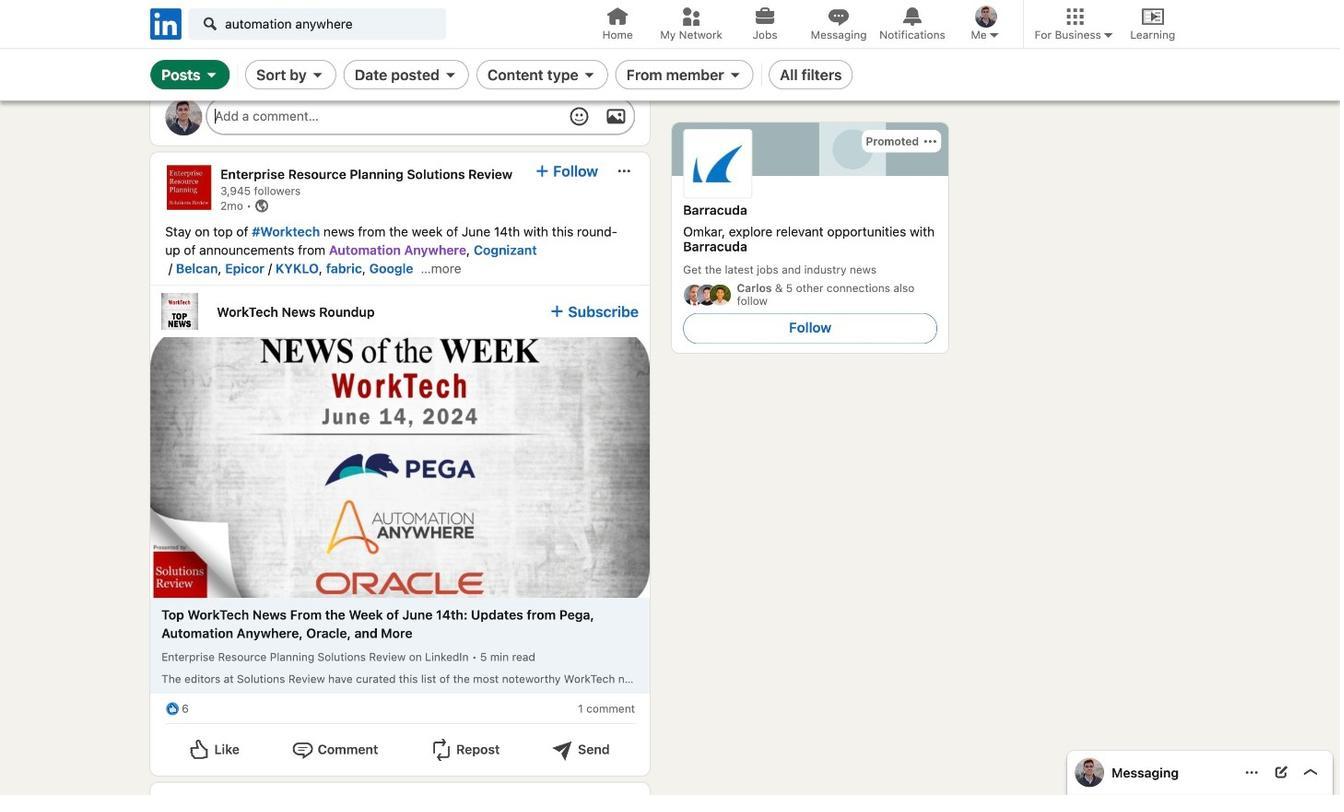 Task type: locate. For each thing, give the bounding box(es) containing it.
0 vertical spatial like image
[[165, 17, 180, 31]]

open messenger dropdown menu image
[[1245, 766, 1260, 781]]

open emoji keyboard image
[[569, 105, 591, 128]]

filter by: posts image
[[204, 67, 219, 82]]

1 vertical spatial list
[[151, 784, 650, 796]]

1 horizontal spatial omkar savant image
[[976, 6, 998, 28]]

list
[[151, 0, 650, 777], [151, 784, 650, 796]]

content type filter. clicking this button displays all content type filter options. image
[[583, 67, 597, 82]]

Search text field
[[188, 8, 446, 40]]

like image
[[165, 17, 180, 31], [165, 702, 180, 717]]

omkar savant image
[[976, 6, 998, 28], [165, 99, 202, 136], [1076, 759, 1105, 788]]

small image
[[988, 28, 1002, 42]]

2 vertical spatial omkar savant image
[[1076, 759, 1105, 788]]

add a photo image
[[605, 105, 628, 128]]

Text editor for creating content text field
[[215, 107, 552, 126]]

love image
[[176, 17, 191, 31]]

1 vertical spatial like image
[[165, 702, 180, 717]]

for business image
[[1102, 28, 1117, 42]]

0 horizontal spatial omkar savant image
[[165, 99, 202, 136]]

sort by filter. clicking this button displays all sort by filter options. image
[[311, 67, 325, 82]]

like image
[[189, 54, 211, 76]]

0 vertical spatial omkar savant image
[[976, 6, 998, 28]]

linkedin image
[[147, 5, 185, 43]]

0 vertical spatial list
[[151, 0, 650, 777]]

2 horizontal spatial omkar savant image
[[1076, 759, 1105, 788]]

2 list from the top
[[151, 784, 650, 796]]



Task type: vqa. For each thing, say whether or not it's contained in the screenshot.
Sort by filter. Clicking this button displays all Sort by filter options. image
yes



Task type: describe. For each thing, give the bounding box(es) containing it.
2 like image from the top
[[165, 702, 180, 717]]

open article: top worktech news from the week of june 14th: updates from pega, automation anywhere, oracle, and more by enterprise resource planning solutions review • 5 min read image
[[151, 338, 650, 599]]

enterprise resource planning solutions review, graphic. image
[[167, 166, 211, 210]]

1 vertical spatial omkar savant image
[[165, 99, 202, 136]]

date posted filter. clicking this button displays all date posted filter options. image
[[444, 67, 458, 82]]

linkedin image
[[147, 5, 185, 43]]

1 like image from the top
[[165, 17, 180, 31]]

1 list from the top
[[151, 0, 650, 777]]

worktech news roundup, graphic. image
[[162, 293, 198, 330]]

from member filter. clicking this button displays all from member filter options. image
[[728, 67, 743, 82]]

open control menu for post by enterprise resource planning solutions review image
[[617, 164, 632, 179]]



